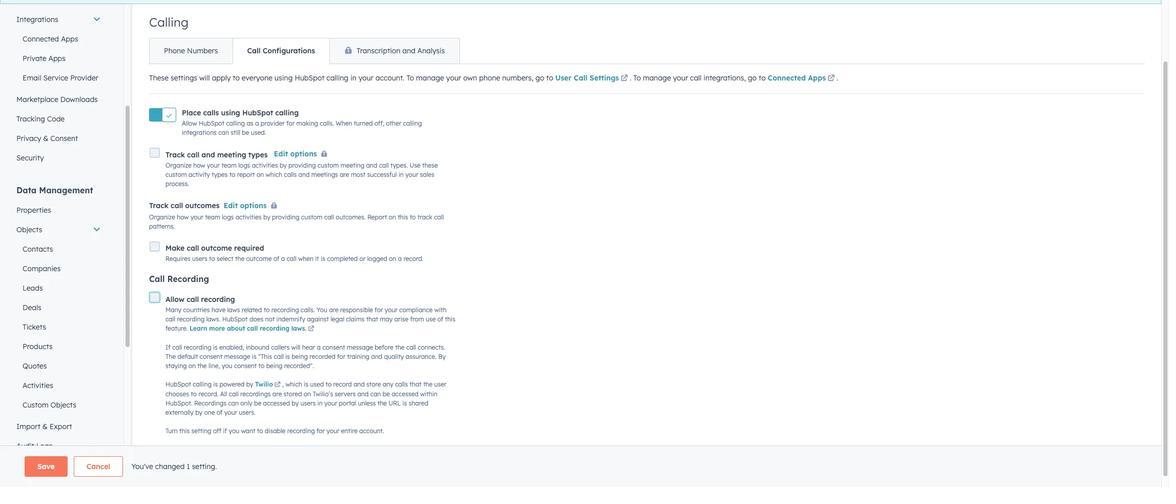 Task type: describe. For each thing, give the bounding box(es) containing it.
1 horizontal spatial in
[[351, 73, 357, 83]]

report
[[237, 171, 255, 179]]

call configurations
[[247, 46, 315, 55]]

twilio's
[[313, 390, 333, 398]]

0 vertical spatial will
[[199, 73, 210, 83]]

many
[[166, 306, 182, 314]]

hubspot up as
[[242, 108, 273, 118]]

navigation containing phone numbers
[[149, 38, 460, 64]]

countries
[[183, 306, 210, 314]]

0 horizontal spatial meeting
[[217, 150, 246, 159]]

to inside if call recording is enabled, inbound callers will hear a consent message before the call connects. the default consent message is "this call is being recorded for training and quality assurance. by staying on the line, you consent to being recorded".
[[259, 362, 265, 369]]

hubspot.
[[166, 399, 193, 407]]

users inside make call outcome required requires users to select the outcome of a call when it is completed or logged on a record.
[[192, 255, 208, 263]]

is left the enabled,
[[213, 343, 218, 351]]

to left user
[[547, 73, 554, 83]]

patterns.
[[149, 222, 175, 230]]

hubspot up chooses
[[166, 380, 191, 388]]

. to manage your call integrations, go to
[[630, 73, 768, 83]]

and up successful
[[366, 162, 378, 169]]

connects.
[[418, 343, 446, 351]]

laws
[[227, 306, 240, 314]]

these settings will apply to everyone using hubspot calling in your account. to manage your own phone numbers, go to
[[149, 73, 556, 83]]

hubspot up integrations
[[199, 120, 225, 127]]

products
[[23, 342, 53, 351]]

how for types
[[193, 162, 205, 169]]

2 manage from the left
[[643, 73, 672, 83]]

1
[[187, 462, 190, 471]]

1 horizontal spatial message
[[347, 343, 373, 351]]

types.
[[391, 162, 408, 169]]

does
[[250, 315, 264, 323]]

options for track call and meeting types
[[290, 149, 317, 159]]

1 horizontal spatial connected apps link
[[768, 73, 837, 85]]

your left entire
[[327, 427, 340, 435]]

edit for track call and meeting types
[[274, 149, 288, 159]]

2 vertical spatial be
[[254, 399, 262, 407]]

line,
[[209, 362, 220, 369]]

when
[[336, 120, 352, 127]]

setting
[[192, 427, 212, 435]]

1 link opens in a new window image from the top
[[275, 380, 281, 389]]

2 vertical spatial consent
[[234, 362, 257, 369]]

0 vertical spatial account.
[[376, 73, 405, 83]]

audit logs
[[16, 441, 52, 451]]

privacy
[[16, 134, 41, 143]]

edit options for track call outcomes
[[224, 201, 267, 210]]

2 vertical spatial can
[[228, 399, 239, 407]]

security
[[16, 153, 44, 163]]

2 vertical spatial apps
[[809, 73, 827, 83]]

call for call configurations
[[247, 46, 261, 55]]

as
[[247, 120, 254, 127]]

recording up the have
[[201, 295, 235, 304]]

settings
[[590, 73, 619, 83]]

user
[[556, 73, 572, 83]]

enabled,
[[219, 343, 244, 351]]

track call outcomes
[[149, 201, 220, 210]]

when
[[298, 255, 314, 263]]

learn more about call recording laws. link
[[190, 324, 316, 334]]

call inside many countries have laws related to recording calls. you are responsible for your compliance with call recording laws. hubspot does not indemnify against legal claims that may arise from use of this feature.
[[166, 315, 175, 323]]

"this
[[258, 352, 272, 360]]

custom for patterns.
[[301, 213, 323, 221]]

on inside organize how your team logs activities by providing custom meeting and call types. use these custom activity types to report on which calls and meetings are most successful in your sales process.
[[257, 171, 264, 179]]

make
[[166, 244, 185, 253]]

providing for call
[[272, 213, 300, 221]]

quotes
[[23, 361, 47, 371]]

types inside organize how your team logs activities by providing custom meeting and call types. use these custom activity types to report on which calls and meetings are most successful in your sales process.
[[212, 171, 228, 179]]

outcomes
[[185, 201, 220, 210]]

this inside organize how your team logs activities by providing custom call outcomes. report on this to track call patterns.
[[398, 213, 408, 221]]

edit options button for track call outcomes
[[224, 199, 281, 213]]

objects inside button
[[16, 225, 42, 234]]

recording down not
[[260, 324, 290, 332]]

1 vertical spatial outcome
[[246, 255, 272, 263]]

off
[[213, 427, 222, 435]]

privacy & consent
[[16, 134, 78, 143]]

calling right other
[[403, 120, 422, 127]]

report
[[368, 213, 387, 221]]

responsible
[[340, 306, 373, 314]]

call left integrations,
[[691, 73, 702, 83]]

call left the when
[[287, 255, 297, 263]]

chooses
[[166, 390, 189, 398]]

save button
[[25, 456, 68, 477]]

your down track call and meeting types
[[207, 162, 220, 169]]

0 vertical spatial consent
[[323, 343, 345, 351]]

1 vertical spatial allow
[[166, 295, 185, 304]]

export
[[50, 422, 72, 431]]

call up activity
[[187, 150, 200, 159]]

on inside if call recording is enabled, inbound callers will hear a consent message before the call connects. the default consent message is "this call is being recorded for training and quality assurance. by staying on the line, you consent to being recorded".
[[189, 362, 196, 369]]

data management element
[[10, 185, 107, 456]]

user call settings link
[[556, 73, 630, 85]]

save
[[37, 462, 55, 471]]

0 horizontal spatial accessed
[[263, 399, 290, 407]]

all
[[220, 390, 227, 398]]

1 horizontal spatial types
[[249, 150, 268, 159]]

of inside many countries have laws related to recording calls. you are responsible for your compliance with call recording laws. hubspot does not indemnify against legal claims that may arise from use of this feature.
[[438, 315, 444, 323]]

powered
[[220, 380, 245, 388]]

are inside many countries have laws related to recording calls. you are responsible for your compliance with call recording laws. hubspot does not indemnify against legal claims that may arise from use of this feature.
[[329, 306, 339, 314]]

a inside place calls using hubspot calling allow hubspot calling as a provider for making calls. when turned off, other calling integrations can still be used.
[[255, 120, 259, 127]]

apps inside private apps link
[[48, 54, 66, 63]]

unless
[[358, 399, 376, 407]]

using inside place calls using hubspot calling allow hubspot calling as a provider for making calls. when turned off, other calling integrations can still be used.
[[221, 108, 240, 118]]

phone numbers
[[164, 46, 218, 55]]

the up the within
[[424, 380, 433, 388]]

call right the if
[[172, 343, 182, 351]]

1 to from the left
[[407, 73, 414, 83]]

logs for patterns.
[[222, 213, 234, 221]]

options for track call outcomes
[[240, 201, 267, 210]]

security link
[[10, 148, 107, 168]]

your down twilio's
[[324, 399, 337, 407]]

edit options for track call and meeting types
[[274, 149, 317, 159]]

your left users.
[[224, 408, 237, 416]]

how for patterns.
[[177, 213, 189, 221]]

1 go from the left
[[536, 73, 545, 83]]

is down inbound
[[252, 352, 257, 360]]

not
[[265, 315, 275, 323]]

you've changed 1 setting.
[[131, 462, 217, 471]]

0 horizontal spatial this
[[179, 427, 190, 435]]

for inside many countries have laws related to recording calls. you are responsible for your compliance with call recording laws. hubspot does not indemnify against legal claims that may arise from use of this feature.
[[375, 306, 383, 314]]

logged
[[367, 255, 388, 263]]

for inside if call recording is enabled, inbound callers will hear a consent message before the call connects. the default consent message is "this call is being recorded for training and quality assurance. by staying on the line, you consent to being recorded".
[[337, 352, 346, 360]]

and up unless
[[358, 390, 369, 398]]

for left entire
[[317, 427, 325, 435]]

0 vertical spatial apps
[[61, 34, 78, 44]]

audit logs link
[[10, 436, 107, 456]]

link opens in a new window image inside learn more about call recording laws. link
[[308, 326, 314, 332]]

default
[[178, 352, 198, 360]]

are inside , which is used to record and store any calls that the user chooses to record. all call recordings are stored on twilio's servers and can be  accessed within hubspot. recordings can only be accessed by users in your portal unless the url is shared externally by one of your users.
[[273, 390, 282, 398]]

1 vertical spatial message
[[224, 352, 250, 360]]

sales
[[420, 171, 435, 179]]

1 vertical spatial account.
[[360, 427, 384, 435]]

deals
[[23, 303, 41, 312]]

call down does
[[247, 324, 258, 332]]

hubspot down configurations
[[295, 73, 325, 83]]

can inside place calls using hubspot calling allow hubspot calling as a provider for making calls. when turned off, other calling integrations can still be used.
[[218, 129, 229, 137]]

cancel
[[87, 462, 110, 471]]

1 vertical spatial custom
[[166, 171, 187, 179]]

1 horizontal spatial objects
[[51, 400, 76, 410]]

on inside make call outcome required requires users to select the outcome of a call when it is completed or logged on a record.
[[389, 255, 397, 263]]

calling up recordings
[[193, 380, 212, 388]]

& for export
[[42, 422, 48, 431]]

is right 'url'
[[403, 399, 407, 407]]

organize how your team logs activities by providing custom call outcomes. report on this to track call patterns.
[[149, 213, 444, 230]]

downloads
[[60, 95, 98, 104]]

products link
[[10, 337, 107, 356]]

2 horizontal spatial call
[[574, 73, 588, 83]]

within
[[421, 390, 438, 398]]

is left used
[[304, 380, 309, 388]]

your left own
[[446, 73, 462, 83]]

calls inside , which is used to record and store any calls that the user chooses to record. all call recordings are stored on twilio's servers and can be  accessed within hubspot. recordings can only be accessed by users in your portal unless the url is shared externally by one of your users.
[[395, 380, 408, 388]]

the left 'url'
[[378, 399, 387, 407]]

activities for types
[[252, 162, 278, 169]]

private apps
[[23, 54, 66, 63]]

feature.
[[166, 324, 188, 332]]

one
[[204, 408, 215, 416]]

providing for meeting
[[289, 162, 316, 169]]

tickets
[[23, 322, 46, 332]]

place calls using hubspot calling allow hubspot calling as a provider for making calls. when turned off, other calling integrations can still be used.
[[182, 108, 422, 137]]

1 horizontal spatial using
[[275, 73, 293, 83]]

by left the one
[[195, 408, 203, 416]]

calling up still
[[226, 120, 245, 127]]

twilio link
[[255, 380, 282, 389]]

of inside , which is used to record and store any calls that the user chooses to record. all call recordings are stored on twilio's servers and can be  accessed within hubspot. recordings can only be accessed by users in your portal unless the url is shared externally by one of your users.
[[217, 408, 223, 416]]

link opens in a new window image inside twilio link
[[275, 382, 281, 388]]

integrations button
[[10, 10, 107, 29]]

and left store
[[354, 380, 365, 388]]

to right apply
[[233, 73, 240, 83]]

required
[[234, 244, 264, 253]]

call down process.
[[171, 201, 183, 210]]

& for consent
[[43, 134, 48, 143]]

requires
[[166, 255, 191, 263]]

0 vertical spatial accessed
[[392, 390, 419, 398]]

call right make
[[187, 244, 199, 253]]

staying
[[166, 362, 187, 369]]

legal
[[331, 315, 345, 323]]

url
[[389, 399, 401, 407]]

email service provider
[[23, 73, 98, 83]]

the inside make call outcome required requires users to select the outcome of a call when it is completed or logged on a record.
[[235, 255, 245, 263]]

record. inside , which is used to record and store any calls that the user chooses to record. all call recordings are stored on twilio's servers and can be  accessed within hubspot. recordings can only be accessed by users in your portal unless the url is shared externally by one of your users.
[[199, 390, 219, 398]]

1 vertical spatial you
[[229, 427, 240, 435]]

twilio
[[255, 380, 273, 388]]

integrations
[[16, 15, 58, 24]]

. for . to manage your call integrations, go to
[[630, 73, 632, 83]]

your down transcription
[[359, 73, 374, 83]]

0 horizontal spatial being
[[266, 362, 283, 369]]

call down callers
[[274, 352, 284, 360]]

training
[[347, 352, 370, 360]]

have
[[212, 306, 226, 314]]

a left the when
[[281, 255, 285, 263]]

custom for types
[[318, 162, 339, 169]]

indemnify
[[277, 315, 305, 323]]

1 vertical spatial connected
[[768, 73, 806, 83]]

call inside organize how your team logs activities by providing custom meeting and call types. use these custom activity types to report on which calls and meetings are most successful in your sales process.
[[379, 162, 389, 169]]

0 horizontal spatial outcome
[[201, 244, 232, 253]]

0 vertical spatial connected
[[23, 34, 59, 44]]

call left outcomes.
[[324, 213, 334, 221]]

on inside organize how your team logs activities by providing custom call outcomes. report on this to track call patterns.
[[389, 213, 396, 221]]

team for patterns.
[[205, 213, 220, 221]]

0 vertical spatial being
[[292, 352, 308, 360]]

to right want
[[257, 427, 263, 435]]

about
[[227, 324, 245, 332]]

you inside if call recording is enabled, inbound callers will hear a consent message before the call connects. the default consent message is "this call is being recorded for training and quality assurance. by staying on the line, you consent to being recorded".
[[222, 362, 233, 369]]

you
[[317, 306, 328, 314]]

import & export
[[16, 422, 72, 431]]

will inside if call recording is enabled, inbound callers will hear a consent message before the call connects. the default consent message is "this call is being recorded for training and quality assurance. by staying on the line, you consent to being recorded".
[[291, 343, 301, 351]]

organize how your team logs activities by providing custom meeting and call types. use these custom activity types to report on which calls and meetings are most successful in your sales process.
[[166, 162, 438, 188]]

calls. inside place calls using hubspot calling allow hubspot calling as a provider for making calls. when turned off, other calling integrations can still be used.
[[320, 120, 334, 127]]

call right track
[[434, 213, 444, 221]]

custom
[[23, 400, 49, 410]]

call inside , which is used to record and store any calls that the user chooses to record. all call recordings are stored on twilio's servers and can be  accessed within hubspot. recordings can only be accessed by users in your portal unless the url is shared externally by one of your users.
[[229, 390, 239, 398]]

may
[[380, 315, 393, 323]]

more
[[209, 324, 225, 332]]

transcription and analysis
[[357, 46, 445, 55]]

use
[[410, 162, 421, 169]]

hubspot calling is powered by
[[166, 380, 255, 388]]

that inside , which is used to record and store any calls that the user chooses to record. all call recordings are stored on twilio's servers and can be  accessed within hubspot. recordings can only be accessed by users in your portal unless the url is shared externally by one of your users.
[[410, 380, 422, 388]]

to right integrations,
[[759, 73, 766, 83]]



Task type: locate. For each thing, give the bounding box(es) containing it.
2 . from the left
[[837, 73, 839, 83]]

servers
[[335, 390, 356, 398]]

recording down countries
[[177, 315, 205, 323]]

1 vertical spatial team
[[205, 213, 220, 221]]

the up quality
[[396, 343, 405, 351]]

by down provider
[[280, 162, 287, 169]]

0 horizontal spatial in
[[318, 399, 323, 407]]

0 horizontal spatial objects
[[16, 225, 42, 234]]

edit options button for track call and meeting types
[[274, 148, 332, 161]]

link opens in a new window image inside connected apps link
[[828, 75, 835, 83]]

organize for organize how your team logs activities by providing custom call outcomes. report on this to track call patterns.
[[149, 213, 175, 221]]

providing inside organize how your team logs activities by providing custom call outcomes. report on this to track call patterns.
[[272, 213, 300, 221]]

call up countries
[[187, 295, 199, 304]]

. for .
[[837, 73, 839, 83]]

to left report at the left of page
[[230, 171, 235, 179]]

1 vertical spatial consent
[[200, 352, 223, 360]]

1 vertical spatial connected apps link
[[768, 73, 837, 85]]

call left recording
[[149, 274, 165, 284]]

is right it
[[321, 255, 326, 263]]

1 manage from the left
[[416, 73, 444, 83]]

logs inside organize how your team logs activities by providing custom meeting and call types. use these custom activity types to report on which calls and meetings are most successful in your sales process.
[[239, 162, 250, 169]]

track
[[418, 213, 433, 221]]

to inside organize how your team logs activities by providing custom meeting and call types. use these custom activity types to report on which calls and meetings are most successful in your sales process.
[[230, 171, 235, 179]]

edit options button
[[274, 148, 332, 161], [224, 199, 281, 213]]

edit for track call outcomes
[[224, 201, 238, 210]]

properties
[[16, 206, 51, 215]]

how down track call outcomes
[[177, 213, 189, 221]]

before
[[375, 343, 394, 351]]

edit options button up organize how your team logs activities by providing custom meeting and call types. use these custom activity types to report on which calls and meetings are most successful in your sales process.
[[274, 148, 332, 161]]

these
[[149, 73, 169, 83]]

call for call recording
[[149, 274, 165, 284]]

tracking code
[[16, 114, 65, 124]]

in down twilio's
[[318, 399, 323, 407]]

0 vertical spatial calls
[[203, 108, 219, 118]]

track for track call outcomes
[[149, 201, 169, 210]]

logs
[[239, 162, 250, 169], [222, 213, 234, 221]]

0 vertical spatial users
[[192, 255, 208, 263]]

meeting up most
[[341, 162, 365, 169]]

is inside make call outcome required requires users to select the outcome of a call when it is completed or logged on a record.
[[321, 255, 326, 263]]

is
[[321, 255, 326, 263], [213, 343, 218, 351], [252, 352, 257, 360], [286, 352, 290, 360], [213, 380, 218, 388], [304, 380, 309, 388], [403, 399, 407, 407]]

custom up meetings
[[318, 162, 339, 169]]

0 horizontal spatial connected apps
[[23, 34, 78, 44]]

by inside organize how your team logs activities by providing custom call outcomes. report on this to track call patterns.
[[264, 213, 271, 221]]

0 horizontal spatial edit
[[224, 201, 238, 210]]

2 horizontal spatial be
[[383, 390, 390, 398]]

and up activity
[[202, 150, 215, 159]]

2 link opens in a new window image from the top
[[275, 382, 281, 388]]

allow inside place calls using hubspot calling allow hubspot calling as a provider for making calls. when turned off, other calling integrations can still be used.
[[182, 120, 197, 127]]

to right chooses
[[191, 390, 197, 398]]

0 vertical spatial how
[[193, 162, 205, 169]]

everyone
[[242, 73, 273, 83]]

your down use in the top left of the page
[[406, 171, 419, 179]]

0 vertical spatial providing
[[289, 162, 316, 169]]

1 vertical spatial connected apps
[[768, 73, 827, 83]]

that
[[367, 315, 378, 323], [410, 380, 422, 388]]

team inside organize how your team logs activities by providing custom call outcomes. report on this to track call patterns.
[[205, 213, 220, 221]]

meeting inside organize how your team logs activities by providing custom meeting and call types. use these custom activity types to report on which calls and meetings are most successful in your sales process.
[[341, 162, 365, 169]]

if
[[223, 427, 227, 435]]

calls. inside many countries have laws related to recording calls. you are responsible for your compliance with call recording laws. hubspot does not indemnify against legal claims that may arise from use of this feature.
[[301, 306, 315, 314]]

link opens in a new window image
[[275, 380, 281, 389], [275, 382, 281, 388]]

2 horizontal spatial are
[[340, 171, 349, 179]]

users inside , which is used to record and store any calls that the user chooses to record. all call recordings are stored on twilio's servers and can be  accessed within hubspot. recordings can only be accessed by users in your portal unless the url is shared externally by one of your users.
[[301, 399, 316, 407]]

leads
[[23, 284, 43, 293]]

transcription and analysis button
[[330, 38, 460, 64]]

consent up recorded
[[323, 343, 345, 351]]

,
[[282, 380, 284, 388]]

this
[[398, 213, 408, 221], [445, 315, 456, 323], [179, 427, 190, 435]]

consent down inbound
[[234, 362, 257, 369]]

import & export link
[[10, 417, 107, 436]]

this inside many countries have laws related to recording calls. you are responsible for your compliance with call recording laws. hubspot does not indemnify against legal claims that may arise from use of this feature.
[[445, 315, 456, 323]]

1 horizontal spatial record.
[[404, 255, 424, 263]]

1 vertical spatial this
[[445, 315, 456, 323]]

with
[[435, 306, 447, 314]]

stored
[[284, 390, 302, 398]]

2 vertical spatial call
[[149, 274, 165, 284]]

to down transcription and analysis
[[407, 73, 414, 83]]

0 vertical spatial organize
[[166, 162, 192, 169]]

laws. inside many countries have laws related to recording calls. you are responsible for your compliance with call recording laws. hubspot does not indemnify against legal claims that may arise from use of this feature.
[[206, 315, 221, 323]]

and left meetings
[[299, 171, 310, 179]]

on inside , which is used to record and store any calls that the user chooses to record. all call recordings are stored on twilio's servers and can be  accessed within hubspot. recordings can only be accessed by users in your portal unless the url is shared externally by one of your users.
[[304, 390, 311, 398]]

a right the logged
[[398, 255, 402, 263]]

0 horizontal spatial that
[[367, 315, 378, 323]]

providing inside organize how your team logs activities by providing custom meeting and call types. use these custom activity types to report on which calls and meetings are most successful in your sales process.
[[289, 162, 316, 169]]

1 vertical spatial using
[[221, 108, 240, 118]]

phone numbers link
[[150, 38, 233, 64]]

activities up required
[[236, 213, 262, 221]]

track for track call and meeting types
[[166, 150, 185, 159]]

0 horizontal spatial which
[[266, 171, 282, 179]]

2 vertical spatial custom
[[301, 213, 323, 221]]

call up the everyone
[[247, 46, 261, 55]]

1 horizontal spatial calls
[[284, 171, 297, 179]]

1 vertical spatial that
[[410, 380, 422, 388]]

hubspot inside many countries have laws related to recording calls. you are responsible for your compliance with call recording laws. hubspot does not indemnify against legal claims that may arise from use of this feature.
[[222, 315, 248, 323]]

& inside "link"
[[42, 422, 48, 431]]

how inside organize how your team logs activities by providing custom call outcomes. report on this to track call patterns.
[[177, 213, 189, 221]]

1 horizontal spatial are
[[329, 306, 339, 314]]

providing up make call outcome required requires users to select the outcome of a call when it is completed or logged on a record.
[[272, 213, 300, 221]]

which inside , which is used to record and store any calls that the user chooses to record. all call recordings are stored on twilio's servers and can be  accessed within hubspot. recordings can only be accessed by users in your portal unless the url is shared externally by one of your users.
[[286, 380, 302, 388]]

activities inside organize how your team logs activities by providing custom meeting and call types. use these custom activity types to report on which calls and meetings are most successful in your sales process.
[[252, 162, 278, 169]]

, which is used to record and store any calls that the user chooses to record. all call recordings are stored on twilio's servers and can be  accessed within hubspot. recordings can only be accessed by users in your portal unless the url is shared externally by one of your users.
[[166, 380, 447, 416]]

companies
[[23, 264, 61, 273]]

to inside many countries have laws related to recording calls. you are responsible for your compliance with call recording laws. hubspot does not indemnify against legal claims that may arise from use of this feature.
[[264, 306, 270, 314]]

this left track
[[398, 213, 408, 221]]

types
[[249, 150, 268, 159], [212, 171, 228, 179]]

phone
[[479, 73, 501, 83]]

are
[[340, 171, 349, 179], [329, 306, 339, 314], [273, 390, 282, 398]]

be
[[242, 129, 249, 137], [383, 390, 390, 398], [254, 399, 262, 407]]

objects button
[[10, 220, 107, 239]]

0 horizontal spatial message
[[224, 352, 250, 360]]

0 horizontal spatial edit options
[[224, 201, 267, 210]]

0 vertical spatial which
[[266, 171, 282, 179]]

custom inside organize how your team logs activities by providing custom call outcomes. report on this to track call patterns.
[[301, 213, 323, 221]]

users right requires
[[192, 255, 208, 263]]

are inside organize how your team logs activities by providing custom meeting and call types. use these custom activity types to report on which calls and meetings are most successful in your sales process.
[[340, 171, 349, 179]]

1 vertical spatial users
[[301, 399, 316, 407]]

the left 'line,'
[[198, 362, 207, 369]]

provider
[[70, 73, 98, 83]]

how
[[193, 162, 205, 169], [177, 213, 189, 221]]

users down twilio's
[[301, 399, 316, 407]]

1 vertical spatial in
[[399, 171, 404, 179]]

recorded".
[[284, 362, 314, 369]]

1 vertical spatial activities
[[236, 213, 262, 221]]

0 horizontal spatial connected apps link
[[10, 29, 107, 49]]

1 horizontal spatial calls.
[[320, 120, 334, 127]]

learn more about call recording laws.
[[190, 324, 307, 332]]

provider
[[261, 120, 285, 127]]

1 vertical spatial being
[[266, 362, 283, 369]]

1 horizontal spatial which
[[286, 380, 302, 388]]

a
[[255, 120, 259, 127], [281, 255, 285, 263], [398, 255, 402, 263], [317, 343, 321, 351]]

leads link
[[10, 278, 107, 298]]

a up recorded
[[317, 343, 321, 351]]

of down with
[[438, 315, 444, 323]]

0 horizontal spatial team
[[205, 213, 220, 221]]

is left powered
[[213, 380, 218, 388]]

by inside organize how your team logs activities by providing custom meeting and call types. use these custom activity types to report on which calls and meetings are most successful in your sales process.
[[280, 162, 287, 169]]

recording
[[167, 274, 209, 284]]

store
[[367, 380, 381, 388]]

options
[[290, 149, 317, 159], [240, 201, 267, 210]]

go right numbers,
[[536, 73, 545, 83]]

edit up organize how your team logs activities by providing custom meeting and call types. use these custom activity types to report on which calls and meetings are most successful in your sales process.
[[274, 149, 288, 159]]

to down the "this
[[259, 362, 265, 369]]

activities inside organize how your team logs activities by providing custom call outcomes. report on this to track call patterns.
[[236, 213, 262, 221]]

0 vertical spatial team
[[222, 162, 237, 169]]

meetings
[[312, 171, 338, 179]]

laws. down indemnify
[[292, 324, 307, 332]]

1 horizontal spatial being
[[292, 352, 308, 360]]

1 horizontal spatial to
[[634, 73, 641, 83]]

how inside organize how your team logs activities by providing custom meeting and call types. use these custom activity types to report on which calls and meetings are most successful in your sales process.
[[193, 162, 205, 169]]

accessed up 'url'
[[392, 390, 419, 398]]

settings
[[171, 73, 197, 83]]

email service provider link
[[10, 68, 107, 88]]

activities
[[23, 381, 53, 390]]

team inside organize how your team logs activities by providing custom meeting and call types. use these custom activity types to report on which calls and meetings are most successful in your sales process.
[[222, 162, 237, 169]]

by down "stored" at the bottom of the page
[[292, 399, 299, 407]]

logs inside organize how your team logs activities by providing custom call outcomes. report on this to track call patterns.
[[222, 213, 234, 221]]

in inside organize how your team logs activities by providing custom meeting and call types. use these custom activity types to report on which calls and meetings are most successful in your sales process.
[[399, 171, 404, 179]]

1 vertical spatial can
[[371, 390, 381, 398]]

your inside organize how your team logs activities by providing custom call outcomes. report on this to track call patterns.
[[191, 213, 204, 221]]

custom
[[318, 162, 339, 169], [166, 171, 187, 179], [301, 213, 323, 221]]

calling up provider
[[275, 108, 299, 118]]

call right user
[[574, 73, 588, 83]]

0 vertical spatial logs
[[239, 162, 250, 169]]

turn
[[166, 427, 178, 435]]

1 horizontal spatial outcome
[[246, 255, 272, 263]]

recording inside if call recording is enabled, inbound callers will hear a consent message before the call connects. the default consent message is "this call is being recorded for training and quality assurance. by staying on the line, you consent to being recorded".
[[184, 343, 212, 351]]

1 vertical spatial which
[[286, 380, 302, 388]]

1 vertical spatial laws.
[[292, 324, 307, 332]]

integrations
[[182, 129, 217, 137]]

link opens in a new window image inside user call settings link
[[621, 75, 628, 83]]

tracking code link
[[10, 109, 107, 129]]

calls inside organize how your team logs activities by providing custom meeting and call types. use these custom activity types to report on which calls and meetings are most successful in your sales process.
[[284, 171, 297, 179]]

1 vertical spatial of
[[438, 315, 444, 323]]

2 horizontal spatial calls
[[395, 380, 408, 388]]

you right if
[[229, 427, 240, 435]]

alert
[[0, 0, 1162, 4]]

0 vertical spatial in
[[351, 73, 357, 83]]

integrations,
[[704, 73, 746, 83]]

used.
[[251, 129, 266, 137]]

1 horizontal spatial team
[[222, 162, 237, 169]]

track call and meeting types
[[166, 150, 268, 159]]

other
[[386, 120, 402, 127]]

0 horizontal spatial are
[[273, 390, 282, 398]]

only
[[241, 399, 253, 407]]

turn this setting off if you want to disable recording for your entire account.
[[166, 427, 384, 435]]

for up may
[[375, 306, 383, 314]]

hubspot up the about
[[222, 315, 248, 323]]

entire
[[341, 427, 358, 435]]

0 horizontal spatial call
[[149, 274, 165, 284]]

laws. up the more
[[206, 315, 221, 323]]

to inside organize how your team logs activities by providing custom call outcomes. report on this to track call patterns.
[[410, 213, 416, 221]]

2 to from the left
[[634, 73, 641, 83]]

in up when
[[351, 73, 357, 83]]

1 vertical spatial providing
[[272, 213, 300, 221]]

0 horizontal spatial laws.
[[206, 315, 221, 323]]

1 vertical spatial calls.
[[301, 306, 315, 314]]

a inside if call recording is enabled, inbound callers will hear a consent message before the call connects. the default consent message is "this call is being recorded for training and quality assurance. by staying on the line, you consent to being recorded".
[[317, 343, 321, 351]]

1 horizontal spatial connected apps
[[768, 73, 827, 83]]

0 vertical spatial custom
[[318, 162, 339, 169]]

you right 'line,'
[[222, 362, 233, 369]]

for left the making
[[287, 120, 295, 127]]

0 vertical spatial edit options button
[[274, 148, 332, 161]]

0 vertical spatial meeting
[[217, 150, 246, 159]]

are down twilio link
[[273, 390, 282, 398]]

of inside make call outcome required requires users to select the outcome of a call when it is completed or logged on a record.
[[274, 255, 280, 263]]

being down the "this
[[266, 362, 283, 369]]

by up recordings
[[246, 380, 254, 388]]

0 horizontal spatial connected
[[23, 34, 59, 44]]

compliance
[[400, 306, 433, 314]]

2 vertical spatial of
[[217, 408, 223, 416]]

0 horizontal spatial types
[[212, 171, 228, 179]]

on right the logged
[[389, 255, 397, 263]]

call up assurance.
[[407, 343, 416, 351]]

calling
[[149, 14, 189, 30]]

0 vertical spatial record.
[[404, 255, 424, 263]]

this right turn
[[179, 427, 190, 435]]

your up may
[[385, 306, 398, 314]]

private apps link
[[10, 49, 107, 68]]

go
[[536, 73, 545, 83], [748, 73, 757, 83]]

record. up recordings
[[199, 390, 219, 398]]

organize for organize how your team logs activities by providing custom meeting and call types. use these custom activity types to report on which calls and meetings are most successful in your sales process.
[[166, 162, 192, 169]]

will left hear
[[291, 343, 301, 351]]

0 vertical spatial of
[[274, 255, 280, 263]]

and inside if call recording is enabled, inbound callers will hear a consent message before the call connects. the default consent message is "this call is being recorded for training and quality assurance. by staying on the line, you consent to being recorded".
[[371, 352, 383, 360]]

marketplace
[[16, 95, 58, 104]]

0 vertical spatial connected apps link
[[10, 29, 107, 49]]

1 horizontal spatial edit options
[[274, 149, 317, 159]]

1 vertical spatial meeting
[[341, 162, 365, 169]]

& right 'privacy'
[[43, 134, 48, 143]]

1 vertical spatial organize
[[149, 213, 175, 221]]

allow down place
[[182, 120, 197, 127]]

your left integrations,
[[674, 73, 689, 83]]

2 go from the left
[[748, 73, 757, 83]]

on down used
[[304, 390, 311, 398]]

record. right the logged
[[404, 255, 424, 263]]

0 vertical spatial track
[[166, 150, 185, 159]]

1 vertical spatial will
[[291, 343, 301, 351]]

1 vertical spatial call
[[574, 73, 588, 83]]

allow up many
[[166, 295, 185, 304]]

team for types
[[222, 162, 237, 169]]

connected apps link
[[10, 29, 107, 49], [768, 73, 837, 85]]

record. inside make call outcome required requires users to select the outcome of a call when it is completed or logged on a record.
[[404, 255, 424, 263]]

1 horizontal spatial that
[[410, 380, 422, 388]]

user
[[435, 380, 447, 388]]

being up recorded".
[[292, 352, 308, 360]]

data management
[[16, 185, 93, 195]]

organize up process.
[[166, 162, 192, 169]]

0 vertical spatial options
[[290, 149, 317, 159]]

1 vertical spatial types
[[212, 171, 228, 179]]

privacy & consent link
[[10, 129, 107, 148]]

numbers,
[[503, 73, 534, 83]]

navigation
[[149, 38, 460, 64]]

calls right place
[[203, 108, 219, 118]]

you've
[[131, 462, 153, 471]]

1 horizontal spatial .
[[837, 73, 839, 83]]

to inside make call outcome required requires users to select the outcome of a call when it is completed or logged on a record.
[[209, 255, 215, 263]]

1 . from the left
[[630, 73, 632, 83]]

2 horizontal spatial of
[[438, 315, 444, 323]]

account. down transcription and analysis button
[[376, 73, 405, 83]]

to up twilio's
[[326, 380, 332, 388]]

recording right disable
[[287, 427, 315, 435]]

be inside place calls using hubspot calling allow hubspot calling as a provider for making calls. when turned off, other calling integrations can still be used.
[[242, 129, 249, 137]]

link opens in a new window image
[[621, 73, 628, 85], [828, 73, 835, 85], [621, 75, 628, 83], [828, 75, 835, 83], [308, 324, 314, 334], [308, 326, 314, 332]]

own
[[464, 73, 477, 83]]

which inside organize how your team logs activities by providing custom meeting and call types. use these custom activity types to report on which calls and meetings are most successful in your sales process.
[[266, 171, 282, 179]]

management
[[39, 185, 93, 195]]

that inside many countries have laws related to recording calls. you are responsible for your compliance with call recording laws. hubspot does not indemnify against legal claims that may arise from use of this feature.
[[367, 315, 378, 323]]

outcome up select
[[201, 244, 232, 253]]

0 vertical spatial allow
[[182, 120, 197, 127]]

by up required
[[264, 213, 271, 221]]

edit right outcomes
[[224, 201, 238, 210]]

go right integrations,
[[748, 73, 757, 83]]

1 horizontal spatial edit
[[274, 149, 288, 159]]

organize inside organize how your team logs activities by providing custom call outcomes. report on this to track call patterns.
[[149, 213, 175, 221]]

logs for types
[[239, 162, 250, 169]]

can
[[218, 129, 229, 137], [371, 390, 381, 398], [228, 399, 239, 407]]

message
[[347, 343, 373, 351], [224, 352, 250, 360]]

connected apps
[[23, 34, 78, 44], [768, 73, 827, 83]]

arise
[[395, 315, 409, 323]]

use
[[426, 315, 436, 323]]

recording up indemnify
[[272, 306, 299, 314]]

1 horizontal spatial accessed
[[392, 390, 419, 398]]

connected
[[23, 34, 59, 44], [768, 73, 806, 83]]

is down callers
[[286, 352, 290, 360]]

successful
[[367, 171, 397, 179]]

a right as
[[255, 120, 259, 127]]

activities for patterns.
[[236, 213, 262, 221]]

calls. up against
[[301, 306, 315, 314]]

calling up when
[[327, 73, 349, 83]]

2 horizontal spatial consent
[[323, 343, 345, 351]]

accessed down "stored" at the bottom of the page
[[263, 399, 290, 407]]

2 horizontal spatial this
[[445, 315, 456, 323]]

and inside button
[[403, 46, 416, 55]]

0 vertical spatial edit
[[274, 149, 288, 159]]

1 vertical spatial are
[[329, 306, 339, 314]]

code
[[47, 114, 65, 124]]

options up organize how your team logs activities by providing custom meeting and call types. use these custom activity types to report on which calls and meetings are most successful in your sales process.
[[290, 149, 317, 159]]

for
[[287, 120, 295, 127], [375, 306, 383, 314], [337, 352, 346, 360], [317, 427, 325, 435]]

assurance.
[[406, 352, 437, 360]]

organize inside organize how your team logs activities by providing custom meeting and call types. use these custom activity types to report on which calls and meetings are most successful in your sales process.
[[166, 162, 192, 169]]

your inside many countries have laws related to recording calls. you are responsible for your compliance with call recording laws. hubspot does not indemnify against legal claims that may arise from use of this feature.
[[385, 306, 398, 314]]

1 horizontal spatial laws.
[[292, 324, 307, 332]]

message up training
[[347, 343, 373, 351]]

any
[[383, 380, 394, 388]]

calls right any
[[395, 380, 408, 388]]

2 vertical spatial are
[[273, 390, 282, 398]]

1 horizontal spatial connected
[[768, 73, 806, 83]]

it
[[315, 255, 319, 263]]

1 vertical spatial calls
[[284, 171, 297, 179]]

0 vertical spatial outcome
[[201, 244, 232, 253]]

user call settings
[[556, 73, 619, 83]]

1 vertical spatial how
[[177, 213, 189, 221]]

1 horizontal spatial options
[[290, 149, 317, 159]]

for inside place calls using hubspot calling allow hubspot calling as a provider for making calls. when turned off, other calling integrations can still be used.
[[287, 120, 295, 127]]

calls inside place calls using hubspot calling allow hubspot calling as a provider for making calls. when turned off, other calling integrations can still be used.
[[203, 108, 219, 118]]

0 horizontal spatial go
[[536, 73, 545, 83]]

in inside , which is used to record and store any calls that the user chooses to record. all call recordings are stored on twilio's servers and can be  accessed within hubspot. recordings can only be accessed by users in your portal unless the url is shared externally by one of your users.
[[318, 399, 323, 407]]

team down track call and meeting types
[[222, 162, 237, 169]]

be right still
[[242, 129, 249, 137]]

being
[[292, 352, 308, 360], [266, 362, 283, 369]]

process.
[[166, 180, 189, 188]]

that left may
[[367, 315, 378, 323]]

to up not
[[264, 306, 270, 314]]

your down outcomes
[[191, 213, 204, 221]]

be down recordings
[[254, 399, 262, 407]]

are up legal
[[329, 306, 339, 314]]

0 vertical spatial message
[[347, 343, 373, 351]]

0 vertical spatial call
[[247, 46, 261, 55]]

recordings
[[240, 390, 271, 398]]

message down the enabled,
[[224, 352, 250, 360]]

of right the one
[[217, 408, 223, 416]]

objects down properties
[[16, 225, 42, 234]]



Task type: vqa. For each thing, say whether or not it's contained in the screenshot.
the not
yes



